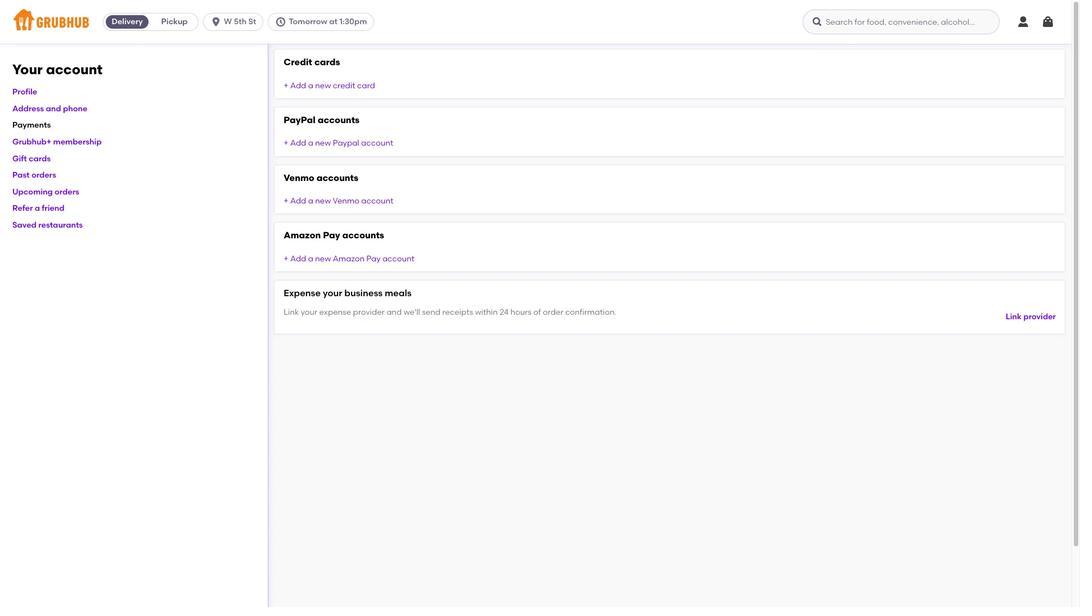 Task type: locate. For each thing, give the bounding box(es) containing it.
venmo accounts
[[284, 173, 358, 183]]

and inside link your expense provider and we'll send receipts within 24 hours of order confirmation. link provider
[[387, 308, 402, 317]]

a down venmo accounts
[[308, 196, 313, 206]]

w 5th st
[[224, 17, 256, 26]]

credit
[[284, 57, 312, 68]]

venmo up + add a new venmo account link
[[284, 173, 314, 183]]

1 horizontal spatial pay
[[366, 254, 381, 264]]

your for link
[[301, 308, 317, 317]]

venmo down venmo accounts
[[333, 196, 359, 206]]

tomorrow at 1:30pm
[[289, 17, 367, 26]]

amazon
[[284, 230, 321, 241], [333, 254, 365, 264]]

a down amazon pay accounts
[[308, 254, 313, 264]]

amazon down amazon pay accounts
[[333, 254, 365, 264]]

receipts
[[442, 308, 473, 317]]

a down credit cards
[[308, 81, 313, 90]]

hours
[[510, 308, 532, 317]]

your down expense
[[301, 308, 317, 317]]

+
[[284, 81, 288, 90], [284, 139, 288, 148], [284, 196, 288, 206], [284, 254, 288, 264]]

0 vertical spatial venmo
[[284, 173, 314, 183]]

phone
[[63, 104, 87, 114]]

new left credit
[[315, 81, 331, 90]]

expense
[[284, 288, 321, 299]]

0 vertical spatial cards
[[314, 57, 340, 68]]

account
[[46, 61, 102, 78], [361, 139, 393, 148], [361, 196, 393, 206], [382, 254, 415, 264]]

+ add a new venmo account
[[284, 196, 393, 206]]

2 + from the top
[[284, 139, 288, 148]]

1 vertical spatial orders
[[55, 187, 79, 197]]

add for credit
[[290, 81, 306, 90]]

3 + from the top
[[284, 196, 288, 206]]

add
[[290, 81, 306, 90], [290, 139, 306, 148], [290, 196, 306, 206], [290, 254, 306, 264]]

grubhub+
[[12, 137, 51, 147]]

paypal accounts
[[284, 115, 360, 125]]

add down credit
[[290, 81, 306, 90]]

Search for food, convenience, alcohol... search field
[[803, 10, 1000, 34]]

pay
[[323, 230, 340, 241], [366, 254, 381, 264]]

accounts for venmo accounts
[[317, 173, 358, 183]]

new
[[315, 81, 331, 90], [315, 139, 331, 148], [315, 196, 331, 206], [315, 254, 331, 264]]

accounts up + add a new venmo account link
[[317, 173, 358, 183]]

your
[[323, 288, 342, 299], [301, 308, 317, 317]]

pay up + add a new amazon pay account link on the top of the page
[[323, 230, 340, 241]]

a for paypal
[[308, 139, 313, 148]]

address
[[12, 104, 44, 114]]

grubhub+ membership
[[12, 137, 102, 147]]

amazon down + add a new venmo account
[[284, 230, 321, 241]]

2 add from the top
[[290, 139, 306, 148]]

+ add a new credit card link
[[284, 81, 375, 90]]

1 add from the top
[[290, 81, 306, 90]]

+ down credit
[[284, 81, 288, 90]]

and left 'phone'
[[46, 104, 61, 114]]

card
[[357, 81, 375, 90]]

1 vertical spatial cards
[[29, 154, 51, 163]]

main navigation navigation
[[0, 0, 1072, 44]]

cards up past orders link
[[29, 154, 51, 163]]

new down amazon pay accounts
[[315, 254, 331, 264]]

pay up the business
[[366, 254, 381, 264]]

add down venmo accounts
[[290, 196, 306, 206]]

credit
[[333, 81, 355, 90]]

1 vertical spatial and
[[387, 308, 402, 317]]

past orders link
[[12, 171, 56, 180]]

a
[[308, 81, 313, 90], [308, 139, 313, 148], [308, 196, 313, 206], [35, 204, 40, 213], [308, 254, 313, 264]]

accounts up + add a new amazon pay account link on the top of the page
[[342, 230, 384, 241]]

your up the expense
[[323, 288, 342, 299]]

svg image
[[1041, 15, 1055, 29], [210, 16, 222, 28], [275, 16, 287, 28], [812, 16, 823, 28]]

send
[[422, 308, 440, 317]]

+ for credit cards
[[284, 81, 288, 90]]

1 horizontal spatial your
[[323, 288, 342, 299]]

0 vertical spatial amazon
[[284, 230, 321, 241]]

+ down venmo accounts
[[284, 196, 288, 206]]

4 add from the top
[[290, 254, 306, 264]]

cards for gift cards
[[29, 154, 51, 163]]

0 vertical spatial orders
[[31, 171, 56, 180]]

provider
[[353, 308, 385, 317], [1023, 312, 1056, 322]]

3 new from the top
[[315, 196, 331, 206]]

payments link
[[12, 121, 51, 130]]

a down paypal accounts
[[308, 139, 313, 148]]

your account
[[12, 61, 102, 78]]

new down venmo accounts
[[315, 196, 331, 206]]

and
[[46, 104, 61, 114], [387, 308, 402, 317]]

+ add a new paypal account link
[[284, 139, 393, 148]]

0 horizontal spatial your
[[301, 308, 317, 317]]

0 horizontal spatial cards
[[29, 154, 51, 163]]

1 vertical spatial accounts
[[317, 173, 358, 183]]

+ add a new amazon pay account
[[284, 254, 415, 264]]

1 + from the top
[[284, 81, 288, 90]]

orders
[[31, 171, 56, 180], [55, 187, 79, 197]]

svg image
[[1017, 15, 1030, 29]]

w
[[224, 17, 232, 26]]

new left paypal
[[315, 139, 331, 148]]

orders up upcoming orders link
[[31, 171, 56, 180]]

+ up expense
[[284, 254, 288, 264]]

+ for paypal accounts
[[284, 139, 288, 148]]

0 horizontal spatial pay
[[323, 230, 340, 241]]

+ add a new credit card
[[284, 81, 375, 90]]

1 vertical spatial amazon
[[333, 254, 365, 264]]

gift
[[12, 154, 27, 163]]

add up expense
[[290, 254, 306, 264]]

delivery button
[[104, 13, 151, 31]]

svg image inside tomorrow at 1:30pm button
[[275, 16, 287, 28]]

tomorrow at 1:30pm button
[[268, 13, 379, 31]]

accounts up + add a new paypal account
[[318, 115, 360, 125]]

4 new from the top
[[315, 254, 331, 264]]

we'll
[[404, 308, 420, 317]]

upcoming orders
[[12, 187, 79, 197]]

1 horizontal spatial cards
[[314, 57, 340, 68]]

add down the "paypal" on the left top of the page
[[290, 139, 306, 148]]

cards for credit cards
[[314, 57, 340, 68]]

0 horizontal spatial venmo
[[284, 173, 314, 183]]

cards up the + add a new credit card
[[314, 57, 340, 68]]

+ add a new paypal account
[[284, 139, 393, 148]]

a for venmo
[[308, 196, 313, 206]]

0 vertical spatial your
[[323, 288, 342, 299]]

saved restaurants link
[[12, 221, 83, 230]]

new for paypal
[[315, 139, 331, 148]]

1 vertical spatial pay
[[366, 254, 381, 264]]

new for amazon
[[315, 254, 331, 264]]

0 vertical spatial pay
[[323, 230, 340, 241]]

0 horizontal spatial and
[[46, 104, 61, 114]]

your inside link your expense provider and we'll send receipts within 24 hours of order confirmation. link provider
[[301, 308, 317, 317]]

1 horizontal spatial and
[[387, 308, 402, 317]]

cards
[[314, 57, 340, 68], [29, 154, 51, 163]]

24
[[500, 308, 509, 317]]

2 new from the top
[[315, 139, 331, 148]]

0 horizontal spatial amazon
[[284, 230, 321, 241]]

4 + from the top
[[284, 254, 288, 264]]

3 add from the top
[[290, 196, 306, 206]]

upcoming
[[12, 187, 53, 197]]

friend
[[42, 204, 64, 213]]

w 5th st button
[[203, 13, 268, 31]]

venmo
[[284, 173, 314, 183], [333, 196, 359, 206]]

1 vertical spatial venmo
[[333, 196, 359, 206]]

and left "we'll"
[[387, 308, 402, 317]]

+ down the "paypal" on the left top of the page
[[284, 139, 288, 148]]

accounts
[[318, 115, 360, 125], [317, 173, 358, 183], [342, 230, 384, 241]]

1 new from the top
[[315, 81, 331, 90]]

account right paypal
[[361, 139, 393, 148]]

link
[[284, 308, 299, 317], [1006, 312, 1022, 322]]

1 vertical spatial your
[[301, 308, 317, 317]]

profile link
[[12, 87, 37, 97]]

+ add a new amazon pay account link
[[284, 254, 415, 264]]

of
[[533, 308, 541, 317]]

grubhub+ membership link
[[12, 137, 102, 147]]

refer a friend link
[[12, 204, 64, 213]]

link your expense provider and we'll send receipts within 24 hours of order confirmation. link provider
[[284, 308, 1056, 322]]

0 vertical spatial accounts
[[318, 115, 360, 125]]

paypal
[[284, 115, 316, 125]]

accounts for paypal accounts
[[318, 115, 360, 125]]

past
[[12, 171, 30, 180]]

orders up friend at left
[[55, 187, 79, 197]]



Task type: describe. For each thing, give the bounding box(es) containing it.
order
[[543, 308, 563, 317]]

your
[[12, 61, 43, 78]]

pickup button
[[151, 13, 198, 31]]

membership
[[53, 137, 102, 147]]

saved
[[12, 221, 36, 230]]

orders for past orders
[[31, 171, 56, 180]]

+ for amazon pay accounts
[[284, 254, 288, 264]]

payments
[[12, 121, 51, 130]]

a for amazon
[[308, 254, 313, 264]]

+ add a new venmo account link
[[284, 196, 393, 206]]

expense your business meals
[[284, 288, 412, 299]]

expense
[[319, 308, 351, 317]]

1:30pm
[[339, 17, 367, 26]]

svg image inside w 5th st button
[[210, 16, 222, 28]]

credit cards
[[284, 57, 340, 68]]

0 horizontal spatial provider
[[353, 308, 385, 317]]

1 horizontal spatial link
[[1006, 312, 1022, 322]]

meals
[[385, 288, 412, 299]]

st
[[248, 17, 256, 26]]

add for amazon
[[290, 254, 306, 264]]

refer
[[12, 204, 33, 213]]

gift cards link
[[12, 154, 51, 163]]

address and phone link
[[12, 104, 87, 114]]

profile
[[12, 87, 37, 97]]

pickup
[[161, 17, 188, 26]]

restaurants
[[38, 221, 83, 230]]

add for venmo
[[290, 196, 306, 206]]

a for credit
[[308, 81, 313, 90]]

1 horizontal spatial venmo
[[333, 196, 359, 206]]

link provider button
[[1006, 307, 1056, 327]]

business
[[344, 288, 383, 299]]

saved restaurants
[[12, 221, 83, 230]]

confirmation.
[[565, 308, 616, 317]]

0 vertical spatial and
[[46, 104, 61, 114]]

paypal
[[333, 139, 359, 148]]

a right refer
[[35, 204, 40, 213]]

+ for venmo accounts
[[284, 196, 288, 206]]

past orders
[[12, 171, 56, 180]]

1 horizontal spatial amazon
[[333, 254, 365, 264]]

account up meals
[[382, 254, 415, 264]]

account up amazon pay accounts
[[361, 196, 393, 206]]

gift cards
[[12, 154, 51, 163]]

tomorrow
[[289, 17, 327, 26]]

amazon pay accounts
[[284, 230, 384, 241]]

2 vertical spatial accounts
[[342, 230, 384, 241]]

add for paypal
[[290, 139, 306, 148]]

0 horizontal spatial link
[[284, 308, 299, 317]]

new for credit
[[315, 81, 331, 90]]

5th
[[234, 17, 246, 26]]

within
[[475, 308, 498, 317]]

address and phone
[[12, 104, 87, 114]]

your for expense
[[323, 288, 342, 299]]

refer a friend
[[12, 204, 64, 213]]

at
[[329, 17, 338, 26]]

new for venmo
[[315, 196, 331, 206]]

account up 'phone'
[[46, 61, 102, 78]]

delivery
[[112, 17, 143, 26]]

upcoming orders link
[[12, 187, 79, 197]]

1 horizontal spatial provider
[[1023, 312, 1056, 322]]

orders for upcoming orders
[[55, 187, 79, 197]]



Task type: vqa. For each thing, say whether or not it's contained in the screenshot.
Side associated with Side Vegetable
no



